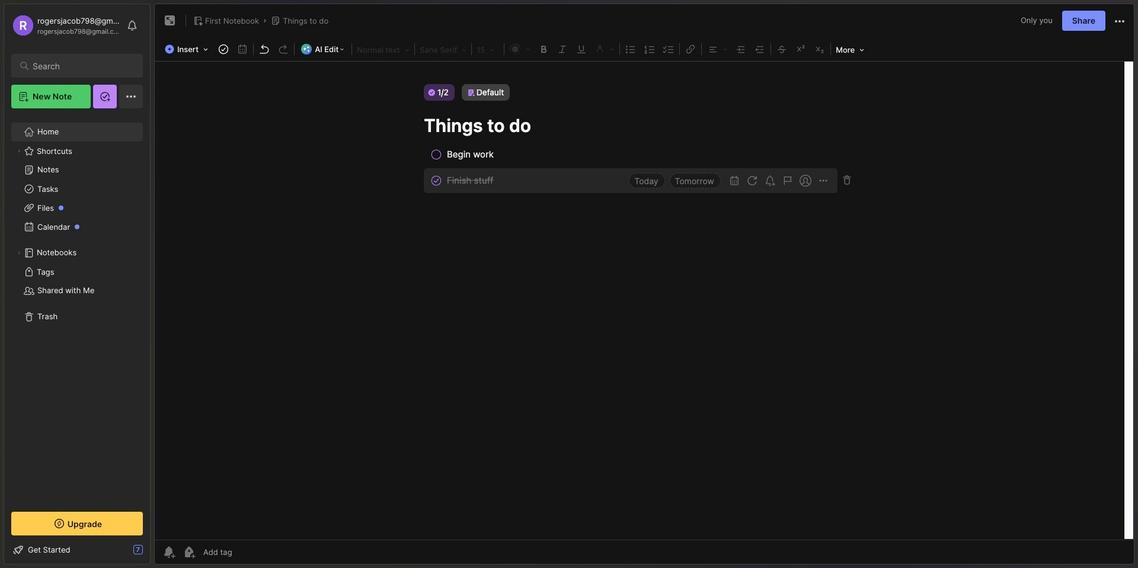 Task type: locate. For each thing, give the bounding box(es) containing it.
more actions image
[[1113, 14, 1127, 28]]

Search text field
[[33, 60, 132, 72]]

alignment image
[[703, 41, 732, 56]]

tree
[[4, 116, 150, 502]]

Account field
[[11, 14, 121, 37]]

note window element
[[154, 4, 1135, 568]]

Alignment field
[[703, 41, 732, 56]]

None search field
[[33, 59, 132, 73]]

font size image
[[473, 41, 503, 57]]

Font color field
[[506, 41, 534, 56]]

Insert field
[[162, 41, 214, 58]]

Help and Learning task checklist field
[[4, 541, 150, 560]]

Add tag field
[[202, 547, 292, 558]]

main element
[[0, 0, 154, 569]]

Heading level field
[[353, 41, 413, 57]]

font family image
[[416, 41, 470, 57]]

add a reminder image
[[162, 545, 176, 560]]

heading level image
[[353, 41, 413, 57]]



Task type: describe. For each thing, give the bounding box(es) containing it.
highlight image
[[591, 41, 618, 56]]

expand notebooks image
[[15, 250, 23, 257]]

undo image
[[256, 41, 273, 58]]

More field
[[832, 41, 868, 58]]

More actions field
[[1113, 13, 1127, 28]]

click to collapse image
[[150, 547, 159, 561]]

add tag image
[[182, 545, 196, 560]]

font color image
[[506, 41, 534, 56]]

none search field inside main element
[[33, 59, 132, 73]]

tree inside main element
[[4, 116, 150, 502]]

Note Editor text field
[[155, 61, 1134, 540]]

task image
[[215, 41, 232, 58]]

expand note image
[[163, 14, 177, 28]]

Font size field
[[473, 41, 503, 57]]

Highlight field
[[591, 41, 618, 56]]

Font family field
[[416, 41, 470, 57]]



Task type: vqa. For each thing, say whether or not it's contained in the screenshot.
Note Editor text field
yes



